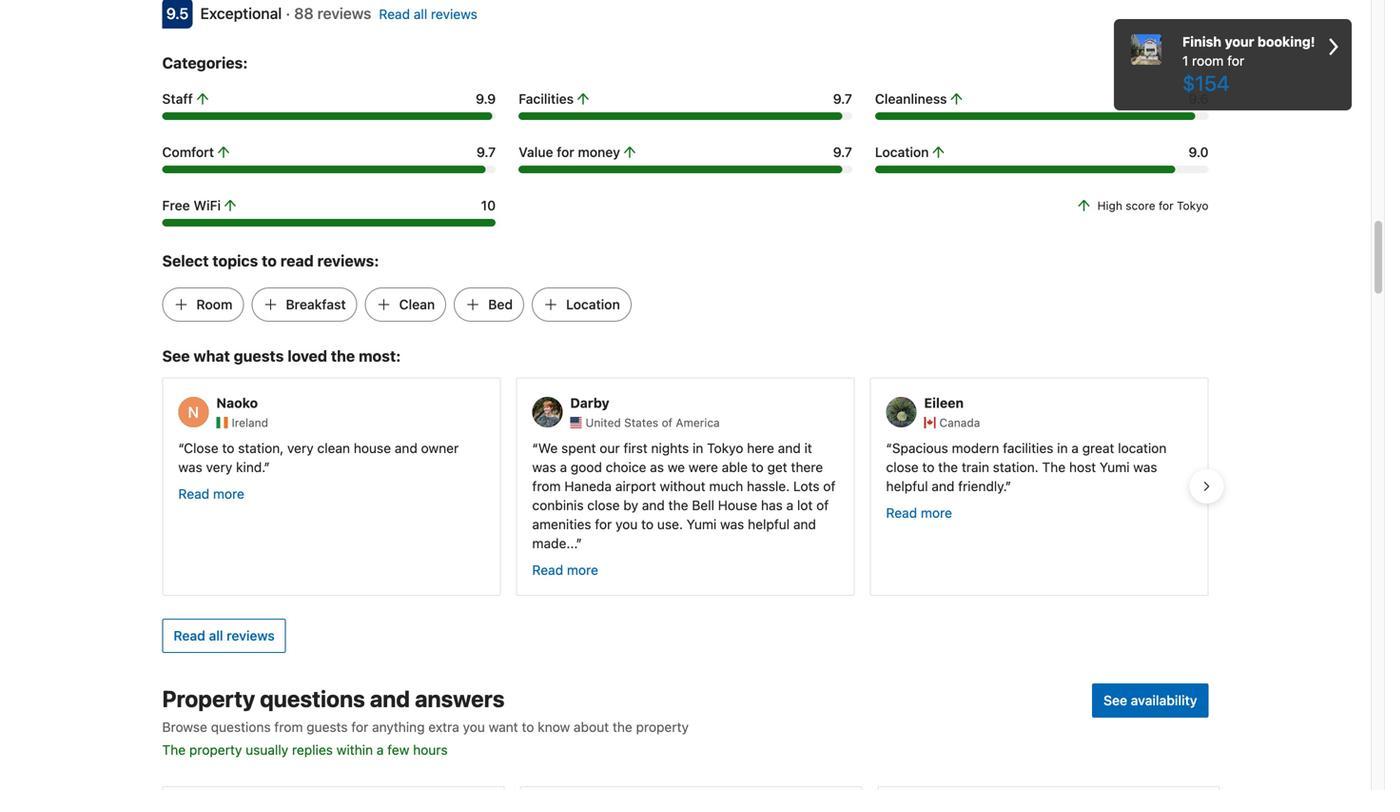 Task type: locate. For each thing, give the bounding box(es) containing it.
read down spacious
[[887, 505, 918, 521]]

scored 9.5 element
[[162, 0, 193, 28]]

0 horizontal spatial close
[[588, 497, 620, 513]]

eileen
[[925, 395, 964, 411]]

ireland
[[232, 416, 268, 429]]

1 vertical spatial see
[[1104, 692, 1128, 708]]

read more down spacious
[[887, 505, 953, 521]]

read more button down made... at the left of the page
[[533, 561, 599, 580]]

questions up usually
[[211, 719, 271, 735]]

1 horizontal spatial helpful
[[887, 478, 929, 494]]

to right want
[[522, 719, 534, 735]]

a left good
[[560, 459, 567, 475]]

the left the host
[[1043, 459, 1066, 475]]

free
[[162, 197, 190, 213]]

and left "it"
[[778, 440, 801, 456]]

tokyo right score
[[1178, 199, 1209, 212]]

in inside " we spent our first nights in tokyo here and it was a good choice as we were able to get there from haneda airport without much hassle. lots of conbinis close by and the bell house has a lot of amenities for you to use. yumi was helpful and made...
[[693, 440, 704, 456]]

read more button down kind. at bottom left
[[178, 484, 245, 503]]

3 " from the left
[[887, 440, 893, 456]]

location right the bed
[[566, 296, 620, 312]]

choice
[[606, 459, 647, 475]]

" inside " we spent our first nights in tokyo here and it was a good choice as we were able to get there from haneda airport without much hassle. lots of conbinis close by and the bell house has a lot of amenities for you to use. yumi was helpful and made...
[[533, 440, 539, 456]]

cleanliness 9.6 meter
[[876, 112, 1209, 120]]

bed
[[489, 296, 513, 312]]

$154
[[1183, 70, 1230, 95]]

0 vertical spatial yumi
[[1100, 459, 1130, 475]]

host
[[1070, 459, 1097, 475]]

there
[[791, 459, 824, 475]]

1 vertical spatial close
[[588, 497, 620, 513]]

guests up replies
[[307, 719, 348, 735]]

" for was
[[576, 535, 582, 551]]

1 horizontal spatial see
[[1104, 692, 1128, 708]]

0 horizontal spatial see
[[162, 347, 190, 365]]

1 horizontal spatial close
[[887, 459, 919, 475]]

we
[[539, 440, 558, 456]]

1 horizontal spatial more
[[567, 562, 599, 578]]

in right facilities
[[1058, 440, 1069, 456]]

in inside '" spacious modern facilities in a great location close to the train station. the host yumi was helpful and friendly.'
[[1058, 440, 1069, 456]]

from up conbinis
[[533, 478, 561, 494]]

2 horizontal spatial "
[[1006, 478, 1012, 494]]

to
[[262, 252, 277, 270], [222, 440, 235, 456], [752, 459, 764, 475], [923, 459, 935, 475], [642, 516, 654, 532], [522, 719, 534, 735]]

1 vertical spatial read all reviews
[[174, 628, 275, 643]]

1 horizontal spatial read all reviews
[[379, 6, 478, 22]]

1 vertical spatial helpful
[[748, 516, 790, 532]]

0 vertical spatial more
[[213, 486, 245, 502]]

0 vertical spatial read more
[[178, 486, 245, 502]]

for right score
[[1159, 199, 1174, 212]]

read inside read all reviews button
[[174, 628, 206, 643]]

money
[[578, 144, 621, 160]]

0 horizontal spatial more
[[213, 486, 245, 502]]

close inside " we spent our first nights in tokyo here and it was a good choice as we were able to get there from haneda airport without much hassle. lots of conbinis close by and the bell house has a lot of amenities for you to use. yumi was helpful and made...
[[588, 497, 620, 513]]

of
[[662, 416, 673, 429], [824, 478, 836, 494], [817, 497, 829, 513]]

for inside " we spent our first nights in tokyo here and it was a good choice as we were able to get there from haneda airport without much hassle. lots of conbinis close by and the bell house has a lot of amenities for you to use. yumi was helpful and made...
[[595, 516, 612, 532]]

first
[[624, 440, 648, 456]]

1 vertical spatial very
[[206, 459, 232, 475]]

to down the ireland icon
[[222, 440, 235, 456]]

0 horizontal spatial location
[[566, 296, 620, 312]]

0 vertical spatial guests
[[234, 347, 284, 365]]

0 vertical spatial see
[[162, 347, 190, 365]]

1 vertical spatial questions
[[211, 719, 271, 735]]

yumi
[[1100, 459, 1130, 475], [687, 516, 717, 532]]

read for " spacious modern facilities in a great location close to the train station. the host yumi was helpful and friendly.
[[887, 505, 918, 521]]

a left the few
[[377, 742, 384, 758]]

a inside property questions and answers browse questions from guests for anything extra you want to know about the property the property usually replies within a few hours
[[377, 742, 384, 758]]

1 horizontal spatial from
[[533, 478, 561, 494]]

2 horizontal spatial more
[[921, 505, 953, 521]]

card 3 of 4 group
[[878, 786, 1221, 790]]

1 vertical spatial you
[[463, 719, 485, 735]]

exceptional · 88 reviews
[[200, 4, 372, 22]]

of up the nights
[[662, 416, 673, 429]]

for up within
[[352, 719, 369, 735]]

location down cleanliness
[[876, 144, 930, 160]]

amenities
[[533, 516, 592, 532]]

1 horizontal spatial yumi
[[1100, 459, 1130, 475]]

2 " from the left
[[533, 440, 539, 456]]

9.7 for comfort
[[477, 144, 496, 160]]

1 vertical spatial read more
[[887, 505, 953, 521]]

1 horizontal spatial read more button
[[533, 561, 599, 580]]

1 horizontal spatial all
[[414, 6, 428, 22]]

availability
[[1132, 692, 1198, 708]]

was down the we
[[533, 459, 557, 475]]

2 in from the left
[[1058, 440, 1069, 456]]

1 horizontal spatial guests
[[307, 719, 348, 735]]

more for close to station, very clean house and owner was very kind.
[[213, 486, 245, 502]]

for down your in the top right of the page
[[1228, 53, 1245, 69]]

was inside '" spacious modern facilities in a great location close to the train station. the host yumi was helpful and friendly.'
[[1134, 459, 1158, 475]]

0 vertical spatial of
[[662, 416, 673, 429]]

2 horizontal spatial read more button
[[887, 503, 953, 522]]

0 horizontal spatial yumi
[[687, 516, 717, 532]]

read more button
[[178, 484, 245, 503], [887, 503, 953, 522], [533, 561, 599, 580]]

1 horizontal spatial you
[[616, 516, 638, 532]]

0 horizontal spatial property
[[189, 742, 242, 758]]

the
[[331, 347, 355, 365], [939, 459, 959, 475], [669, 497, 689, 513], [613, 719, 633, 735]]

helpful
[[887, 478, 929, 494], [748, 516, 790, 532]]

owner
[[421, 440, 459, 456]]

staff
[[162, 91, 193, 106]]

close down haneda
[[588, 497, 620, 513]]

was down location
[[1134, 459, 1158, 475]]

0 vertical spatial tokyo
[[1178, 199, 1209, 212]]

" for kind.
[[264, 459, 270, 475]]

and right house
[[395, 440, 418, 456]]

and right the by
[[642, 497, 665, 513]]

2 vertical spatial more
[[567, 562, 599, 578]]

able
[[722, 459, 748, 475]]

" for " close to station, very clean house and owner was very kind.
[[178, 440, 184, 456]]

to down spacious
[[923, 459, 935, 475]]

see left availability
[[1104, 692, 1128, 708]]

about
[[574, 719, 609, 735]]

0 horizontal spatial from
[[275, 719, 303, 735]]

more for we spent our first nights in tokyo here and it was a good choice as we were able to get there from haneda airport without much hassle. lots of conbinis close by and the bell house has a lot of amenities for you to use. yumi was helpful and made...
[[567, 562, 599, 578]]

" for train
[[1006, 478, 1012, 494]]

was down house
[[721, 516, 745, 532]]

0 vertical spatial close
[[887, 459, 919, 475]]

" inside '" spacious modern facilities in a great location close to the train station. the host yumi was helpful and friendly.'
[[887, 440, 893, 456]]

1 in from the left
[[693, 440, 704, 456]]

replies
[[292, 742, 333, 758]]

helpful down spacious
[[887, 478, 929, 494]]

the down browse
[[162, 742, 186, 758]]

1 horizontal spatial read more
[[533, 562, 599, 578]]

made...
[[533, 535, 576, 551]]

0 vertical spatial the
[[1043, 459, 1066, 475]]

in
[[693, 440, 704, 456], [1058, 440, 1069, 456]]

to inside " close to station, very clean house and owner was very kind.
[[222, 440, 235, 456]]

·
[[286, 4, 290, 22]]

reviews:
[[317, 252, 379, 270]]

1 " from the left
[[178, 440, 184, 456]]

0 vertical spatial helpful
[[887, 478, 929, 494]]

0 horizontal spatial reviews
[[227, 628, 275, 643]]

9.0
[[1189, 144, 1209, 160]]

" down station.
[[1006, 478, 1012, 494]]

canada image
[[925, 417, 936, 428]]

here
[[747, 440, 775, 456]]

close
[[184, 440, 219, 456]]

high score for tokyo
[[1098, 199, 1209, 212]]

1 vertical spatial property
[[189, 742, 242, 758]]

and left friendly.
[[932, 478, 955, 494]]

1 vertical spatial more
[[921, 505, 953, 521]]

haneda
[[565, 478, 612, 494]]

topics
[[213, 252, 258, 270]]

the
[[1043, 459, 1066, 475], [162, 742, 186, 758]]

categories:
[[162, 54, 248, 72]]

and
[[395, 440, 418, 456], [778, 440, 801, 456], [932, 478, 955, 494], [642, 497, 665, 513], [794, 516, 817, 532], [370, 685, 410, 712]]

close
[[887, 459, 919, 475], [588, 497, 620, 513]]

of right "lots"
[[824, 478, 836, 494]]

property down browse
[[189, 742, 242, 758]]

the inside property questions and answers browse questions from guests for anything extra you want to know about the property the property usually replies within a few hours
[[613, 719, 633, 735]]

0 horizontal spatial "
[[178, 440, 184, 456]]

read more down made... at the left of the page
[[533, 562, 599, 578]]

card 2 of 4 group
[[520, 786, 863, 790]]

you inside property questions and answers browse questions from guests for anything extra you want to know about the property the property usually replies within a few hours
[[463, 719, 485, 735]]

more down made... at the left of the page
[[567, 562, 599, 578]]

1 vertical spatial tokyo
[[707, 440, 744, 456]]

0 vertical spatial "
[[264, 459, 270, 475]]

the right loved
[[331, 347, 355, 365]]

0 horizontal spatial read all reviews
[[174, 628, 275, 643]]

close inside '" spacious modern facilities in a great location close to the train station. the host yumi was helpful and friendly.'
[[887, 459, 919, 475]]

9.7
[[834, 91, 853, 106], [477, 144, 496, 160], [834, 144, 853, 160]]

property
[[636, 719, 689, 735], [189, 742, 242, 758]]

use.
[[658, 516, 683, 532]]

read down close
[[178, 486, 210, 502]]

see for see availability
[[1104, 692, 1128, 708]]

0 vertical spatial questions
[[260, 685, 365, 712]]

" for " spacious modern facilities in a great location close to the train station. the host yumi was helpful and friendly.
[[887, 440, 893, 456]]

0 vertical spatial you
[[616, 516, 638, 532]]

conbinis
[[533, 497, 584, 513]]

1 vertical spatial yumi
[[687, 516, 717, 532]]

the down 'without'
[[669, 497, 689, 513]]

1 horizontal spatial location
[[876, 144, 930, 160]]

comfort 9.7 meter
[[162, 165, 496, 173]]

"
[[178, 440, 184, 456], [533, 440, 539, 456], [887, 440, 893, 456]]

was down close
[[178, 459, 203, 475]]

in up were
[[693, 440, 704, 456]]

0 horizontal spatial you
[[463, 719, 485, 735]]

0 horizontal spatial read more button
[[178, 484, 245, 503]]

yumi down bell
[[687, 516, 717, 532]]

of right lot
[[817, 497, 829, 513]]

guests
[[234, 347, 284, 365], [307, 719, 348, 735]]

helpful inside '" spacious modern facilities in a great location close to the train station. the host yumi was helpful and friendly.'
[[887, 478, 929, 494]]

from up usually
[[275, 719, 303, 735]]

the left the train
[[939, 459, 959, 475]]

all inside button
[[209, 628, 223, 643]]

1 horizontal spatial tokyo
[[1178, 199, 1209, 212]]

" down station,
[[264, 459, 270, 475]]

1 horizontal spatial property
[[636, 719, 689, 735]]

for
[[1228, 53, 1245, 69], [557, 144, 575, 160], [1159, 199, 1174, 212], [595, 516, 612, 532], [352, 719, 369, 735]]

see inside button
[[1104, 692, 1128, 708]]

browse
[[162, 719, 207, 735]]

1 vertical spatial from
[[275, 719, 303, 735]]

guests inside property questions and answers browse questions from guests for anything extra you want to know about the property the property usually replies within a few hours
[[307, 719, 348, 735]]

0 horizontal spatial helpful
[[748, 516, 790, 532]]

lot
[[798, 497, 813, 513]]

guests right what on the top left of page
[[234, 347, 284, 365]]

2 vertical spatial read more
[[533, 562, 599, 578]]

" spacious modern facilities in a great location close to the train station. the host yumi was helpful and friendly.
[[887, 440, 1167, 494]]

tokyo up able on the right bottom of the page
[[707, 440, 744, 456]]

2 horizontal spatial read more
[[887, 505, 953, 521]]

1 horizontal spatial the
[[1043, 459, 1066, 475]]

see
[[162, 347, 190, 365], [1104, 692, 1128, 708]]

united
[[586, 416, 621, 429]]

and up anything
[[370, 685, 410, 712]]

property up card 2 of 4 group on the bottom
[[636, 719, 689, 735]]

for inside property questions and answers browse questions from guests for anything extra you want to know about the property the property usually replies within a few hours
[[352, 719, 369, 735]]

a
[[1072, 440, 1079, 456], [560, 459, 567, 475], [787, 497, 794, 513], [377, 742, 384, 758]]

a up the host
[[1072, 440, 1079, 456]]

read more button down spacious
[[887, 503, 953, 522]]

was
[[178, 459, 203, 475], [533, 459, 557, 475], [1134, 459, 1158, 475], [721, 516, 745, 532]]

questions up replies
[[260, 685, 365, 712]]

reviews up property
[[227, 628, 275, 643]]

read more for " spacious modern facilities in a great location close to the train station. the host yumi was helpful and friendly.
[[887, 505, 953, 521]]

very
[[287, 440, 314, 456], [206, 459, 232, 475]]

0 vertical spatial from
[[533, 478, 561, 494]]

0 horizontal spatial all
[[209, 628, 223, 643]]

2 horizontal spatial reviews
[[431, 6, 478, 22]]

see for see what guests loved the most:
[[162, 347, 190, 365]]

reviews right 88
[[318, 4, 372, 22]]

0 horizontal spatial "
[[264, 459, 270, 475]]

read down made... at the left of the page
[[533, 562, 564, 578]]

1 horizontal spatial "
[[533, 440, 539, 456]]

" inside " close to station, very clean house and owner was very kind.
[[178, 440, 184, 456]]

more down spacious
[[921, 505, 953, 521]]

0 vertical spatial all
[[414, 6, 428, 22]]

for down haneda
[[595, 516, 612, 532]]

read more for " close to station, very clean house and owner was very kind.
[[178, 486, 245, 502]]

the right about
[[613, 719, 633, 735]]

you left want
[[463, 719, 485, 735]]

read up property
[[174, 628, 206, 643]]

extra
[[429, 719, 460, 735]]

more for spacious modern facilities in a great location close to the train station. the host yumi was helpful and friendly.
[[921, 505, 953, 521]]

1 vertical spatial the
[[162, 742, 186, 758]]

1 vertical spatial "
[[1006, 478, 1012, 494]]

helpful down has
[[748, 516, 790, 532]]

1 vertical spatial all
[[209, 628, 223, 643]]

1 vertical spatial location
[[566, 296, 620, 312]]

read more down close
[[178, 486, 245, 502]]

yumi inside " we spent our first nights in tokyo here and it was a good choice as we were able to get there from haneda airport without much hassle. lots of conbinis close by and the bell house has a lot of amenities for you to use. yumi was helpful and made...
[[687, 516, 717, 532]]

2 vertical spatial "
[[576, 535, 582, 551]]

helpful inside " we spent our first nights in tokyo here and it was a good choice as we were able to get there from haneda airport without much hassle. lots of conbinis close by and the bell house has a lot of amenities for you to use. yumi was helpful and made...
[[748, 516, 790, 532]]

yumi down great
[[1100, 459, 1130, 475]]

" down amenities
[[576, 535, 582, 551]]

close down spacious
[[887, 459, 919, 475]]

the inside '" spacious modern facilities in a great location close to the train station. the host yumi was helpful and friendly.'
[[1043, 459, 1066, 475]]

loved
[[288, 347, 327, 365]]

cleanliness
[[876, 91, 948, 106]]

0 horizontal spatial read more
[[178, 486, 245, 502]]

read more for " we spent our first nights in tokyo here and it was a good choice as we were able to get there from haneda airport without much hassle. lots of conbinis close by and the bell house has a lot of amenities for you to use. yumi was helpful and made...
[[533, 562, 599, 578]]

read more button for " we spent our first nights in tokyo here and it was a good choice as we were able to get there from haneda airport without much hassle. lots of conbinis close by and the bell house has a lot of amenities for you to use. yumi was helpful and made...
[[533, 561, 599, 580]]

to left read
[[262, 252, 277, 270]]

very down close
[[206, 459, 232, 475]]

more down kind. at bottom left
[[213, 486, 245, 502]]

you down the by
[[616, 516, 638, 532]]

answers
[[415, 685, 505, 712]]

1 horizontal spatial "
[[576, 535, 582, 551]]

1 horizontal spatial very
[[287, 440, 314, 456]]

free wifi
[[162, 197, 221, 213]]

0 horizontal spatial in
[[693, 440, 704, 456]]

and inside " close to station, very clean house and owner was very kind.
[[395, 440, 418, 456]]

reviews up 9.9
[[431, 6, 478, 22]]

2 horizontal spatial "
[[887, 440, 893, 456]]

very left clean
[[287, 440, 314, 456]]

1 vertical spatial guests
[[307, 719, 348, 735]]

10
[[481, 197, 496, 213]]

see left what on the top left of page
[[162, 347, 190, 365]]

1 horizontal spatial in
[[1058, 440, 1069, 456]]

was inside " close to station, very clean house and owner was very kind.
[[178, 459, 203, 475]]

canada
[[940, 416, 981, 429]]

0 horizontal spatial tokyo
[[707, 440, 744, 456]]

finish
[[1183, 34, 1222, 49]]

the inside '" spacious modern facilities in a great location close to the train station. the host yumi was helpful and friendly.'
[[939, 459, 959, 475]]

see availability button
[[1093, 683, 1209, 718]]

and inside '" spacious modern facilities in a great location close to the train station. the host yumi was helpful and friendly.'
[[932, 478, 955, 494]]

0 horizontal spatial the
[[162, 742, 186, 758]]



Task type: vqa. For each thing, say whether or not it's contained in the screenshot.
" associated with " Close to station, very clean house and owner was very kind.
yes



Task type: describe. For each thing, give the bounding box(es) containing it.
read right 88
[[379, 6, 410, 22]]

wifi
[[194, 197, 221, 213]]

for right value
[[557, 144, 575, 160]]

read for " close to station, very clean house and owner was very kind.
[[178, 486, 210, 502]]

naoko
[[217, 395, 258, 411]]

9.9
[[476, 91, 496, 106]]

train
[[962, 459, 990, 475]]

exceptional
[[200, 4, 282, 22]]

darby
[[571, 395, 610, 411]]

spent
[[562, 440, 596, 456]]

it
[[805, 440, 813, 456]]

reviews inside read all reviews button
[[227, 628, 275, 643]]

anything
[[372, 719, 425, 735]]

united states of america image
[[571, 417, 582, 428]]

0 horizontal spatial very
[[206, 459, 232, 475]]

within
[[337, 742, 373, 758]]

spacious
[[893, 440, 949, 456]]

88
[[294, 4, 314, 22]]

want
[[489, 719, 518, 735]]

9.7 for value for money
[[834, 144, 853, 160]]

9.5
[[166, 4, 189, 22]]

you inside " we spent our first nights in tokyo here and it was a good choice as we were able to get there from haneda airport without much hassle. lots of conbinis close by and the bell house has a lot of amenities for you to use. yumi was helpful and made...
[[616, 516, 638, 532]]

station,
[[238, 440, 284, 456]]

from inside property questions and answers browse questions from guests for anything extra you want to know about the property the property usually replies within a few hours
[[275, 719, 303, 735]]

" for " we spent our first nights in tokyo here and it was a good choice as we were able to get there from haneda airport without much hassle. lots of conbinis close by and the bell house has a lot of amenities for you to use. yumi was helpful and made...
[[533, 440, 539, 456]]

rated exceptional element
[[200, 4, 282, 22]]

to down here
[[752, 459, 764, 475]]

select
[[162, 252, 209, 270]]

breakfast
[[286, 296, 346, 312]]

read for " we spent our first nights in tokyo here and it was a good choice as we were able to get there from haneda airport without much hassle. lots of conbinis close by and the bell house has a lot of amenities for you to use. yumi was helpful and made...
[[533, 562, 564, 578]]

few
[[388, 742, 410, 758]]

" we spent our first nights in tokyo here and it was a good choice as we were able to get there from haneda airport without much hassle. lots of conbinis close by and the bell house has a lot of amenities for you to use. yumi was helpful and made...
[[533, 440, 836, 551]]

most:
[[359, 347, 401, 365]]

property questions and answers browse questions from guests for anything extra you want to know about the property the property usually replies within a few hours
[[162, 685, 689, 758]]

finish your booking! 1 room for $154
[[1183, 34, 1316, 95]]

0 vertical spatial read all reviews
[[379, 6, 478, 22]]

to inside '" spacious modern facilities in a great location close to the train station. the host yumi was helpful and friendly.'
[[923, 459, 935, 475]]

to left use.
[[642, 516, 654, 532]]

good
[[571, 459, 603, 475]]

station.
[[993, 459, 1039, 475]]

modern
[[952, 440, 1000, 456]]

read more button for " spacious modern facilities in a great location close to the train station. the host yumi was helpful and friendly.
[[887, 503, 953, 522]]

by
[[624, 497, 639, 513]]

much
[[710, 478, 744, 494]]

1 vertical spatial of
[[824, 478, 836, 494]]

states
[[625, 416, 659, 429]]

to inside property questions and answers browse questions from guests for anything extra you want to know about the property the property usually replies within a few hours
[[522, 719, 534, 735]]

we
[[668, 459, 685, 475]]

booking!
[[1258, 34, 1316, 49]]

as
[[650, 459, 664, 475]]

see what guests loved the most:
[[162, 347, 401, 365]]

hours
[[413, 742, 448, 758]]

1
[[1183, 53, 1189, 69]]

property
[[162, 685, 255, 712]]

0 vertical spatial property
[[636, 719, 689, 735]]

location
[[1119, 440, 1167, 456]]

ireland image
[[217, 417, 228, 428]]

room
[[1193, 53, 1224, 69]]

read all reviews button
[[162, 619, 286, 653]]

bell
[[692, 497, 715, 513]]

were
[[689, 459, 719, 475]]

lots
[[794, 478, 820, 494]]

card 1 of 4 group
[[162, 786, 505, 790]]

your
[[1226, 34, 1255, 49]]

and down lot
[[794, 516, 817, 532]]

location 9.0 meter
[[876, 165, 1209, 173]]

9.6
[[1189, 91, 1209, 106]]

9.7 for facilities
[[834, 91, 853, 106]]

room
[[197, 296, 233, 312]]

the inside " we spent our first nights in tokyo here and it was a good choice as we were able to get there from haneda airport without much hassle. lots of conbinis close by and the bell house has a lot of amenities for you to use. yumi was helpful and made...
[[669, 497, 689, 513]]

0 vertical spatial location
[[876, 144, 930, 160]]

without
[[660, 478, 706, 494]]

0 vertical spatial very
[[287, 440, 314, 456]]

kind.
[[236, 459, 264, 475]]

free wifi 10 meter
[[162, 219, 496, 226]]

facilities 9.7 meter
[[519, 112, 853, 120]]

has
[[761, 497, 783, 513]]

a inside '" spacious modern facilities in a great location close to the train station. the host yumi was helpful and friendly.'
[[1072, 440, 1079, 456]]

tokyo inside " we spent our first nights in tokyo here and it was a good choice as we were able to get there from haneda airport without much hassle. lots of conbinis close by and the bell house has a lot of amenities for you to use. yumi was helpful and made...
[[707, 440, 744, 456]]

airport
[[616, 478, 657, 494]]

for inside finish your booking! 1 room for $154
[[1228, 53, 1245, 69]]

united states of america
[[586, 416, 720, 429]]

get
[[768, 459, 788, 475]]

our
[[600, 440, 620, 456]]

great
[[1083, 440, 1115, 456]]

rightchevron image
[[1330, 32, 1339, 61]]

1 horizontal spatial reviews
[[318, 4, 372, 22]]

0 horizontal spatial guests
[[234, 347, 284, 365]]

usually
[[246, 742, 289, 758]]

see availability
[[1104, 692, 1198, 708]]

facilities
[[519, 91, 574, 106]]

value for money
[[519, 144, 621, 160]]

hassle.
[[747, 478, 790, 494]]

clean
[[317, 440, 350, 456]]

know
[[538, 719, 570, 735]]

read more button for " close to station, very clean house and owner was very kind.
[[178, 484, 245, 503]]

clean
[[399, 296, 435, 312]]

a left lot
[[787, 497, 794, 513]]

house
[[354, 440, 391, 456]]

the inside property questions and answers browse questions from guests for anything extra you want to know about the property the property usually replies within a few hours
[[162, 742, 186, 758]]

2 vertical spatial of
[[817, 497, 829, 513]]

select topics to read reviews:
[[162, 252, 379, 270]]

nights
[[652, 440, 689, 456]]

and inside property questions and answers browse questions from guests for anything extra you want to know about the property the property usually replies within a few hours
[[370, 685, 410, 712]]

staff 9.9 meter
[[162, 112, 496, 120]]

from inside " we spent our first nights in tokyo here and it was a good choice as we were able to get there from haneda airport without much hassle. lots of conbinis close by and the bell house has a lot of amenities for you to use. yumi was helpful and made...
[[533, 478, 561, 494]]

this is a carousel with rotating slides. it displays featured reviews of the property. use the next and previous buttons to navigate. region
[[147, 370, 1225, 603]]

facilities
[[1003, 440, 1054, 456]]

score
[[1126, 199, 1156, 212]]

yumi inside '" spacious modern facilities in a great location close to the train station. the host yumi was helpful and friendly.'
[[1100, 459, 1130, 475]]

what
[[194, 347, 230, 365]]

review categories element
[[162, 51, 248, 74]]

value for money 9.7 meter
[[519, 165, 853, 173]]

house
[[718, 497, 758, 513]]

read all reviews inside button
[[174, 628, 275, 643]]

comfort
[[162, 144, 214, 160]]

high
[[1098, 199, 1123, 212]]



